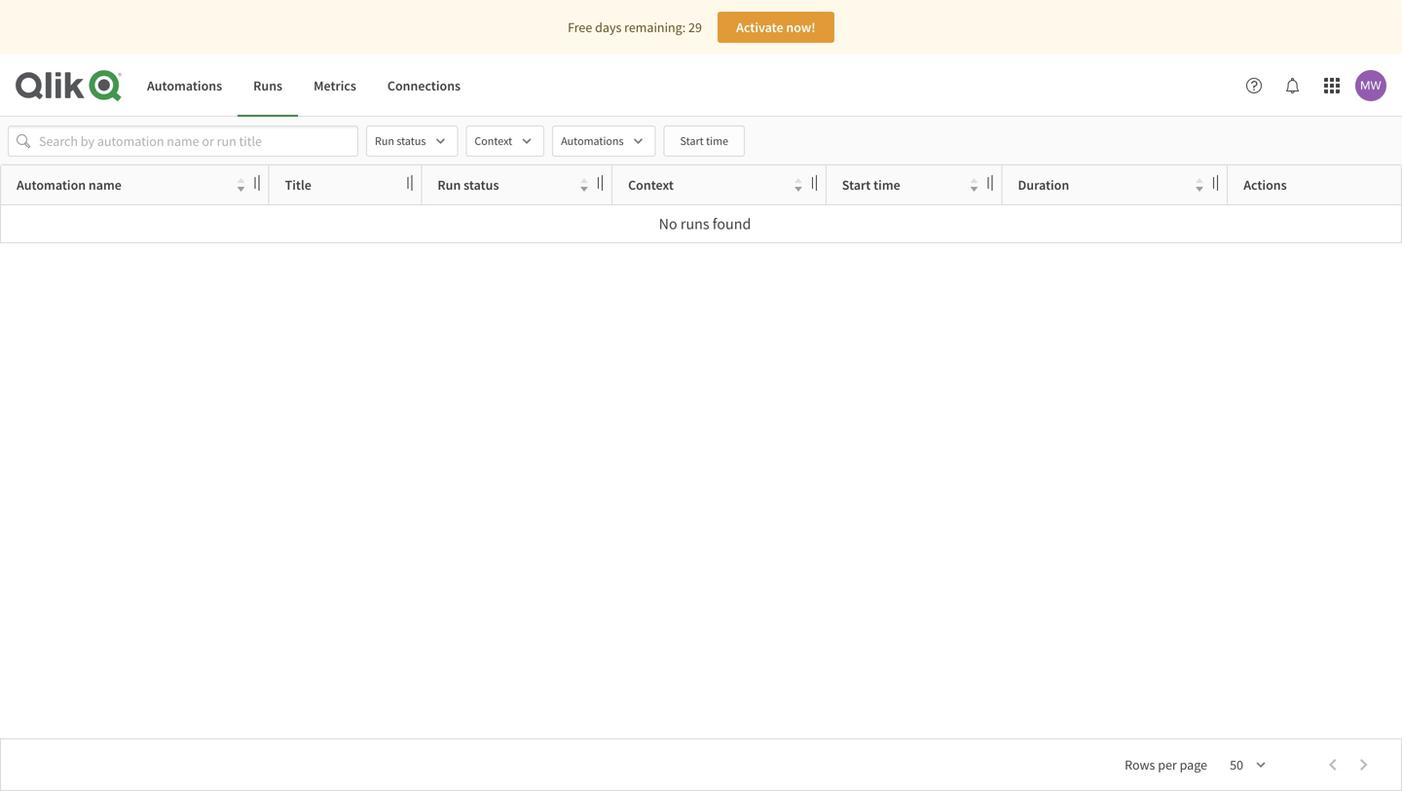 Task type: locate. For each thing, give the bounding box(es) containing it.
maria williams image
[[1355, 70, 1386, 101]]

activate
[[736, 18, 783, 36]]

run status down "connections" button
[[375, 133, 426, 148]]

0 horizontal spatial status
[[397, 133, 426, 148]]

1 vertical spatial automations
[[561, 133, 624, 148]]

0 vertical spatial context
[[475, 133, 512, 148]]

run status button
[[366, 126, 458, 157]]

now!
[[786, 18, 816, 36]]

0 vertical spatial run status
[[375, 133, 426, 148]]

status down "connections" button
[[397, 133, 426, 148]]

status
[[397, 133, 426, 148], [464, 176, 499, 194]]

context
[[475, 133, 512, 148], [628, 176, 674, 194]]

0 horizontal spatial start time
[[680, 133, 728, 148]]

0 horizontal spatial automations
[[147, 77, 222, 94]]

context inside dropdown button
[[475, 133, 512, 148]]

1 vertical spatial run
[[438, 176, 461, 194]]

1 horizontal spatial run status
[[438, 176, 499, 194]]

page
[[1180, 757, 1207, 774]]

actions
[[1244, 176, 1287, 194]]

0 vertical spatial start time
[[680, 133, 728, 148]]

1 horizontal spatial automations
[[561, 133, 624, 148]]

run down run status popup button
[[438, 176, 461, 194]]

no
[[659, 214, 677, 234]]

1 vertical spatial context
[[628, 176, 674, 194]]

context up no
[[628, 176, 674, 194]]

automations inside button
[[147, 77, 222, 94]]

tab list
[[131, 55, 476, 117]]

status down context dropdown button
[[464, 176, 499, 194]]

context button
[[466, 126, 544, 157]]

metrics
[[314, 77, 356, 94]]

start
[[680, 133, 704, 148], [842, 176, 871, 194]]

0 vertical spatial start
[[680, 133, 704, 148]]

free days remaining: 29
[[568, 18, 702, 36]]

0 horizontal spatial time
[[706, 133, 728, 148]]

run
[[375, 133, 394, 148], [438, 176, 461, 194]]

free
[[568, 18, 592, 36]]

1 horizontal spatial time
[[873, 176, 900, 194]]

per
[[1158, 757, 1177, 774]]

start time inside button
[[680, 133, 728, 148]]

1 vertical spatial time
[[873, 176, 900, 194]]

tab list containing automations
[[131, 55, 476, 117]]

1 horizontal spatial start
[[842, 176, 871, 194]]

found
[[713, 214, 751, 234]]

automations
[[147, 77, 222, 94], [561, 133, 624, 148]]

0 horizontal spatial context
[[475, 133, 512, 148]]

0 vertical spatial status
[[397, 133, 426, 148]]

0 horizontal spatial start
[[680, 133, 704, 148]]

run down "connections" button
[[375, 133, 394, 148]]

runs
[[253, 77, 282, 94]]

0 vertical spatial automations
[[147, 77, 222, 94]]

1 vertical spatial run status
[[438, 176, 499, 194]]

activate now! link
[[718, 12, 834, 43]]

1 vertical spatial status
[[464, 176, 499, 194]]

status inside run status popup button
[[397, 133, 426, 148]]

automation
[[17, 176, 86, 194]]

0 horizontal spatial run
[[375, 133, 394, 148]]

days
[[595, 18, 622, 36]]

context right run status popup button
[[475, 133, 512, 148]]

start inside button
[[680, 133, 704, 148]]

time
[[706, 133, 728, 148], [873, 176, 900, 194]]

run status
[[375, 133, 426, 148], [438, 176, 499, 194]]

automations right context dropdown button
[[561, 133, 624, 148]]

automations up search by automation name or run title text field on the top left
[[147, 77, 222, 94]]

run status down context dropdown button
[[438, 176, 499, 194]]

0 vertical spatial time
[[706, 133, 728, 148]]

1 horizontal spatial run
[[438, 176, 461, 194]]

1 horizontal spatial start time
[[842, 176, 900, 194]]

0 horizontal spatial run status
[[375, 133, 426, 148]]

start time
[[680, 133, 728, 148], [842, 176, 900, 194]]

0 vertical spatial run
[[375, 133, 394, 148]]



Task type: describe. For each thing, give the bounding box(es) containing it.
metrics button
[[298, 55, 372, 117]]

runs
[[680, 214, 709, 234]]

automations button
[[131, 55, 238, 117]]

rows
[[1125, 757, 1155, 774]]

run inside popup button
[[375, 133, 394, 148]]

start time button
[[664, 126, 745, 157]]

rows per page
[[1125, 757, 1207, 774]]

29
[[688, 18, 702, 36]]

1 vertical spatial start time
[[842, 176, 900, 194]]

remaining:
[[624, 18, 686, 36]]

activate now!
[[736, 18, 816, 36]]

automations button
[[552, 126, 656, 157]]

automations inside dropdown button
[[561, 133, 624, 148]]

run status inside popup button
[[375, 133, 426, 148]]

1 horizontal spatial status
[[464, 176, 499, 194]]

title
[[285, 176, 311, 194]]

Search by automation name or run title text field
[[39, 126, 327, 157]]

time inside button
[[706, 133, 728, 148]]

runs button
[[238, 55, 298, 117]]

duration
[[1018, 176, 1069, 194]]

1 vertical spatial start
[[842, 176, 871, 194]]

connections
[[387, 77, 461, 94]]

1 horizontal spatial context
[[628, 176, 674, 194]]

automation name
[[17, 176, 122, 194]]

name
[[89, 176, 122, 194]]

connections button
[[372, 55, 476, 117]]

no runs found
[[659, 214, 751, 234]]



Task type: vqa. For each thing, say whether or not it's contained in the screenshot.
Context in the Dropdown Button
yes



